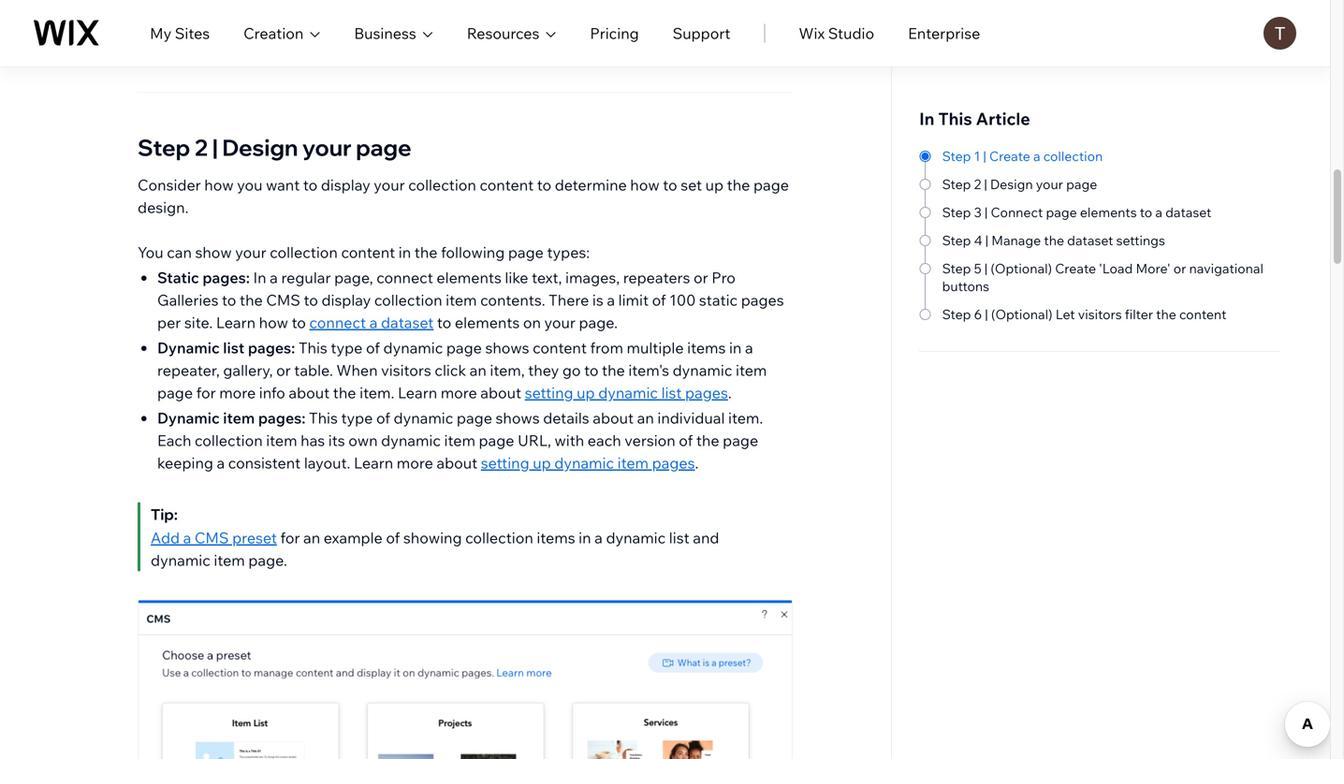 Task type: describe. For each thing, give the bounding box(es) containing it.
1 horizontal spatial 2
[[974, 176, 981, 192]]

details
[[543, 409, 589, 427]]

more'
[[1136, 260, 1171, 277]]

creation button
[[244, 22, 320, 44]]

consider
[[138, 176, 201, 194]]

item inside this type of dynamic page shows content from multiple items in a repeater, gallery, or table. when visitors click an item, they go to the item's dynamic item page for more info about the item. learn more about
[[736, 361, 767, 380]]

pricing
[[590, 24, 639, 43]]

with
[[555, 431, 584, 450]]

contents.
[[480, 291, 545, 309]]

page up "step 3 | connect page elements to a dataset"
[[1066, 176, 1097, 192]]

step left 6
[[942, 306, 971, 323]]

0 vertical spatial this
[[939, 108, 972, 129]]

in a regular page, connect elements like text, images, repeaters or pro galleries to the cms to display collection item contents. there is a limit of 100 static pages per site. learn how to
[[157, 268, 784, 332]]

1 horizontal spatial step 2 | design your page
[[942, 176, 1097, 192]]

example
[[324, 529, 383, 547]]

enterprise link
[[908, 22, 980, 44]]

| inside step 5 | (optional) create 'load more' or navigational buttons
[[985, 260, 988, 277]]

from
[[590, 338, 623, 357]]

elements for page
[[1080, 204, 1137, 220]]

resources button
[[467, 22, 556, 44]]

dynamic right own
[[381, 431, 441, 450]]

set
[[681, 176, 702, 194]]

setting up dynamic list pages link
[[525, 383, 728, 402]]

there
[[549, 291, 589, 309]]

the down from
[[602, 361, 625, 380]]

the down when
[[333, 383, 356, 402]]

showing
[[403, 529, 462, 547]]

display inside consider how you want to display your collection content to determine how to set up the page design.
[[321, 176, 370, 194]]

static pages:
[[157, 268, 253, 287]]

of down individual
[[679, 431, 693, 450]]

layout.
[[304, 454, 351, 472]]

my sites link
[[150, 22, 210, 44]]

3
[[974, 204, 982, 220]]

about up each
[[593, 409, 634, 427]]

or inside this type of dynamic page shows content from multiple items in a repeater, gallery, or table. when visitors click an item, they go to the item's dynamic item page for more info about the item. learn more about
[[276, 361, 291, 380]]

filter
[[1125, 306, 1153, 323]]

of up own
[[376, 409, 390, 427]]

pricing link
[[590, 22, 639, 44]]

display inside in a regular page, connect elements like text, images, repeaters or pro galleries to the cms to display collection item contents. there is a limit of 100 static pages per site. learn how to
[[322, 291, 371, 309]]

pro
[[712, 268, 736, 287]]

100
[[670, 291, 696, 309]]

has
[[301, 431, 325, 450]]

studio
[[828, 24, 874, 43]]

(optional) for create
[[991, 260, 1052, 277]]

enterprise
[[908, 24, 980, 43]]

collection up "step 3 | connect page elements to a dataset"
[[1044, 148, 1103, 164]]

a inside this type of dynamic page shows content from multiple items in a repeater, gallery, or table. when visitors click an item, they go to the item's dynamic item page for more info about the item. learn more about
[[745, 338, 753, 357]]

connect inside in a regular page, connect elements like text, images, repeaters or pro galleries to the cms to display collection item contents. there is a limit of 100 static pages per site. learn how to
[[377, 268, 433, 287]]

resources
[[467, 24, 540, 43]]

preset
[[232, 529, 277, 547]]

a inside this type of dynamic page shows details about an individual item. each collection item has its own dynamic item page url, with each version of the page keeping a consistent layout. learn more about
[[217, 454, 225, 472]]

visitors inside this type of dynamic page shows content from multiple items in a repeater, gallery, or table. when visitors click an item, they go to the item's dynamic item page for more info about the item. learn more about
[[381, 361, 431, 380]]

they
[[528, 361, 559, 380]]

in this article
[[919, 108, 1030, 129]]

page down connect a dataset to elements on your page.
[[446, 338, 482, 357]]

more inside this type of dynamic page shows details about an individual item. each collection item has its own dynamic item page url, with each version of the page keeping a consistent layout. learn more about
[[397, 454, 433, 472]]

on
[[523, 313, 541, 332]]

business
[[354, 24, 416, 43]]

text,
[[532, 268, 562, 287]]

0 vertical spatial dataset
[[1166, 204, 1212, 220]]

an inside this type of dynamic page shows details about an individual item. each collection item has its own dynamic item page url, with each version of the page keeping a consistent layout. learn more about
[[637, 409, 654, 427]]

add a cms preset
[[151, 529, 277, 547]]

and
[[693, 529, 719, 547]]

item. inside this type of dynamic page shows details about an individual item. each collection item has its own dynamic item page url, with each version of the page keeping a consistent layout. learn more about
[[728, 409, 763, 427]]

add a cms preset link
[[151, 529, 277, 547]]

step 1 | create a collection
[[942, 148, 1103, 164]]

item's
[[628, 361, 669, 380]]

content up page,
[[341, 243, 395, 262]]

items inside this type of dynamic page shows content from multiple items in a repeater, gallery, or table. when visitors click an item, they go to the item's dynamic item page for more info about the item. learn more about
[[687, 338, 726, 357]]

of inside in a regular page, connect elements like text, images, repeaters or pro galleries to the cms to display collection item contents. there is a limit of 100 static pages per site. learn how to
[[652, 291, 666, 309]]

about down item,
[[481, 383, 522, 402]]

step 5 | (optional) create 'load more' or navigational buttons
[[942, 260, 1264, 294]]

content inside consider how you want to display your collection content to determine how to set up the page design.
[[480, 176, 534, 194]]

step left 4
[[942, 232, 971, 249]]

step left 1
[[942, 148, 971, 164]]

business button
[[354, 22, 433, 44]]

step 4 | manage the dataset settings
[[942, 232, 1165, 249]]

the inside this type of dynamic page shows details about an individual item. each collection item has its own dynamic item page url, with each version of the page keeping a consistent layout. learn more about
[[696, 431, 719, 450]]

an inside for an example of showing collection items in a dynamic list and dynamic item page.
[[303, 529, 320, 547]]

item up the consistent
[[266, 431, 297, 450]]

4
[[974, 232, 983, 249]]

in inside for an example of showing collection items in a dynamic list and dynamic item page.
[[579, 529, 591, 547]]

for an example of showing collection items in a dynamic list and dynamic item page.
[[151, 529, 719, 570]]

wix studio link
[[799, 22, 874, 44]]

go
[[562, 361, 581, 380]]

sites
[[175, 24, 210, 43]]

the down "step 3 | connect page elements to a dataset"
[[1044, 232, 1064, 249]]

up for an
[[533, 454, 551, 472]]

url,
[[518, 431, 551, 450]]

0 vertical spatial step 2 | design your page
[[138, 133, 412, 162]]

in inside this type of dynamic page shows content from multiple items in a repeater, gallery, or table. when visitors click an item, they go to the item's dynamic item page for more info about the item. learn more about
[[729, 338, 742, 357]]

or inside step 5 | (optional) create 'load more' or navigational buttons
[[1174, 260, 1186, 277]]

you
[[138, 243, 163, 262]]

for inside for an example of showing collection items in a dynamic list and dynamic item page.
[[280, 529, 300, 547]]

my
[[150, 24, 172, 43]]

about down table. on the left
[[289, 383, 330, 402]]

connect
[[991, 204, 1043, 220]]

dynamic down click
[[394, 409, 453, 427]]

setting up dynamic item pages link
[[481, 454, 695, 472]]

this for a
[[299, 338, 327, 357]]

page up step 4 | manage the dataset settings
[[1046, 204, 1077, 220]]

type for own
[[341, 409, 373, 427]]

the inside consider how you want to display your collection content to determine how to set up the page design.
[[727, 176, 750, 194]]

step up consider
[[138, 133, 190, 162]]

dynamic down add
[[151, 551, 210, 570]]

collection up the regular at the top
[[270, 243, 338, 262]]

0 horizontal spatial create
[[990, 148, 1031, 164]]

page up consider how you want to display your collection content to determine how to set up the page design.
[[356, 133, 412, 162]]

(optional) for let
[[991, 306, 1053, 323]]

site. learn
[[184, 313, 256, 332]]

item,
[[490, 361, 525, 380]]

your inside consider how you want to display your collection content to determine how to set up the page design.
[[374, 176, 405, 194]]

collection inside consider how you want to display your collection content to determine how to set up the page design.
[[408, 176, 476, 194]]

dynamic up click
[[383, 338, 443, 357]]

page up the like
[[508, 243, 544, 262]]

shows for item,
[[485, 338, 529, 357]]

is
[[593, 291, 604, 309]]

0 vertical spatial design
[[222, 133, 298, 162]]

about up showing
[[437, 454, 478, 472]]

content inside this type of dynamic page shows content from multiple items in a repeater, gallery, or table. when visitors click an item, they go to the item's dynamic item page for more info about the item. learn more about
[[533, 338, 587, 357]]

items inside for an example of showing collection items in a dynamic list and dynamic item page.
[[537, 529, 575, 547]]

dynamic down with
[[554, 454, 614, 472]]

like
[[505, 268, 528, 287]]

1 horizontal spatial design
[[990, 176, 1033, 192]]

can
[[167, 243, 192, 262]]

pages for in
[[685, 383, 728, 402]]

an inside this type of dynamic page shows content from multiple items in a repeater, gallery, or table. when visitors click an item, they go to the item's dynamic item page for more info about the item. learn more about
[[470, 361, 487, 380]]

limit
[[618, 291, 649, 309]]

dynamic for repeater,
[[157, 338, 220, 357]]

this type of dynamic page shows details about an individual item. each collection item has its own dynamic item page url, with each version of the page keeping a consistent layout. learn more about
[[157, 409, 763, 472]]

2 vertical spatial elements
[[455, 313, 520, 332]]

page down individual
[[723, 431, 758, 450]]

collection inside for an example of showing collection items in a dynamic list and dynamic item page.
[[465, 529, 533, 547]]

dynamic up individual
[[673, 361, 732, 380]]

its
[[328, 431, 345, 450]]

1 vertical spatial connect
[[309, 313, 366, 332]]

repeaters
[[623, 268, 690, 287]]

version
[[625, 431, 676, 450]]

per
[[157, 313, 181, 332]]

click
[[435, 361, 466, 380]]

a inside for an example of showing collection items in a dynamic list and dynamic item page.
[[595, 529, 603, 547]]

design.
[[138, 198, 189, 217]]

let
[[1056, 306, 1075, 323]]

cms inside in a regular page, connect elements like text, images, repeaters or pro galleries to the cms to display collection item contents. there is a limit of 100 static pages per site. learn how to
[[266, 291, 300, 309]]

setting up dynamic list pages .
[[525, 383, 732, 402]]

'load
[[1099, 260, 1133, 277]]

individual
[[658, 409, 725, 427]]

setting for url,
[[481, 454, 530, 472]]

how inside in a regular page, connect elements like text, images, repeaters or pro galleries to the cms to display collection item contents. there is a limit of 100 static pages per site. learn how to
[[259, 313, 288, 332]]

regular
[[281, 268, 331, 287]]

connect a dataset to elements on your page.
[[309, 313, 618, 332]]

up inside consider how you want to display your collection content to determine how to set up the page design.
[[706, 176, 724, 194]]

up for multiple
[[577, 383, 595, 402]]

1 vertical spatial cms
[[195, 529, 229, 547]]



Task type: locate. For each thing, give the bounding box(es) containing it.
collection inside this type of dynamic page shows details about an individual item. each collection item has its own dynamic item page url, with each version of the page keeping a consistent layout. learn more about
[[195, 431, 263, 450]]

galleries
[[157, 291, 219, 309]]

in left the regular at the top
[[253, 268, 266, 287]]

page. down is
[[579, 313, 618, 332]]

shows up url,
[[496, 409, 540, 427]]

0 vertical spatial pages:
[[203, 268, 250, 287]]

2 horizontal spatial how
[[630, 176, 660, 194]]

pages right static
[[741, 291, 784, 309]]

step 6 | (optional) let visitors filter the content
[[942, 306, 1227, 323]]

content down navigational at the right top of page
[[1180, 306, 1227, 323]]

page down this type of dynamic page shows content from multiple items in a repeater, gallery, or table. when visitors click an item, they go to the item's dynamic item page for more info about the item. learn more about
[[457, 409, 492, 427]]

(optional) down manage
[[991, 260, 1052, 277]]

type up when
[[331, 338, 363, 357]]

setting for item,
[[525, 383, 573, 402]]

1 horizontal spatial connect
[[377, 268, 433, 287]]

0 vertical spatial pages
[[741, 291, 784, 309]]

when
[[336, 361, 378, 380]]

1 vertical spatial dynamic
[[157, 409, 220, 427]]

list
[[223, 338, 245, 357], [661, 383, 682, 402], [669, 529, 690, 547]]

more
[[219, 383, 256, 402], [441, 383, 477, 402], [397, 454, 433, 472]]

elements down contents.
[[455, 313, 520, 332]]

creation
[[244, 24, 304, 43]]

1 horizontal spatial cms
[[266, 291, 300, 309]]

step 2 | design your page
[[138, 133, 412, 162], [942, 176, 1097, 192]]

1 vertical spatial item.
[[728, 409, 763, 427]]

page. down preset
[[248, 551, 287, 570]]

item down static
[[736, 361, 767, 380]]

learn inside this type of dynamic page shows content from multiple items in a repeater, gallery, or table. when visitors click an item, they go to the item's dynamic item page for more info about the item. learn more about
[[398, 383, 437, 402]]

buttons
[[942, 278, 990, 294]]

5
[[974, 260, 982, 277]]

1 vertical spatial in
[[729, 338, 742, 357]]

1 horizontal spatial visitors
[[1078, 306, 1122, 323]]

1 horizontal spatial create
[[1055, 260, 1096, 277]]

this up has
[[309, 409, 338, 427]]

0 vertical spatial type
[[331, 338, 363, 357]]

dynamic
[[383, 338, 443, 357], [673, 361, 732, 380], [598, 383, 658, 402], [394, 409, 453, 427], [381, 431, 441, 450], [554, 454, 614, 472], [606, 529, 666, 547], [151, 551, 210, 570]]

the up site. learn on the top
[[240, 291, 263, 309]]

1 vertical spatial dataset
[[1067, 232, 1114, 249]]

the right set
[[727, 176, 750, 194]]

repeater,
[[157, 361, 220, 380]]

wix studio
[[799, 24, 874, 43]]

item down version
[[618, 454, 649, 472]]

0 vertical spatial cms
[[266, 291, 300, 309]]

setting up dynamic item pages .
[[481, 454, 699, 472]]

0 horizontal spatial .
[[695, 454, 699, 472]]

0 horizontal spatial connect
[[309, 313, 366, 332]]

pages: for list
[[248, 338, 295, 357]]

of inside for an example of showing collection items in a dynamic list and dynamic item page.
[[386, 529, 400, 547]]

each
[[157, 431, 191, 450]]

visitors right let
[[1078, 306, 1122, 323]]

of
[[652, 291, 666, 309], [366, 338, 380, 357], [376, 409, 390, 427], [679, 431, 693, 450], [386, 529, 400, 547]]

list up individual
[[661, 383, 682, 402]]

1 vertical spatial list
[[661, 383, 682, 402]]

2 vertical spatial pages:
[[258, 409, 306, 427]]

page down repeater,
[[157, 383, 193, 402]]

1 vertical spatial 2
[[974, 176, 981, 192]]

2 vertical spatial up
[[533, 454, 551, 472]]

0 vertical spatial up
[[706, 176, 724, 194]]

support link
[[673, 22, 731, 44]]

or right more'
[[1174, 260, 1186, 277]]

more down click
[[441, 383, 477, 402]]

page
[[356, 133, 412, 162], [754, 176, 789, 194], [1066, 176, 1097, 192], [1046, 204, 1077, 220], [508, 243, 544, 262], [446, 338, 482, 357], [157, 383, 193, 402], [457, 409, 492, 427], [479, 431, 514, 450], [723, 431, 758, 450]]

0 horizontal spatial item.
[[360, 383, 394, 402]]

article
[[976, 108, 1030, 129]]

1 vertical spatial learn
[[354, 454, 393, 472]]

elements down 'following'
[[437, 268, 502, 287]]

0 vertical spatial items
[[687, 338, 726, 357]]

. for setting up dynamic list pages
[[728, 383, 732, 402]]

a
[[1033, 148, 1041, 164], [1156, 204, 1163, 220], [270, 268, 278, 287], [607, 291, 615, 309], [370, 313, 378, 332], [745, 338, 753, 357], [217, 454, 225, 472], [183, 529, 191, 547], [595, 529, 603, 547]]

2 horizontal spatial in
[[729, 338, 742, 357]]

.
[[728, 383, 732, 402], [695, 454, 699, 472]]

0 vertical spatial an
[[470, 361, 487, 380]]

pages
[[741, 291, 784, 309], [685, 383, 728, 402], [652, 454, 695, 472]]

learn down own
[[354, 454, 393, 472]]

show
[[195, 243, 232, 262]]

to inside this type of dynamic page shows content from multiple items in a repeater, gallery, or table. when visitors click an item, they go to the item's dynamic item page for more info about the item. learn more about
[[584, 361, 599, 380]]

0 horizontal spatial page.
[[248, 551, 287, 570]]

this for each
[[309, 409, 338, 427]]

for right preset
[[280, 529, 300, 547]]

type inside this type of dynamic page shows content from multiple items in a repeater, gallery, or table. when visitors click an item, they go to the item's dynamic item page for more info about the item. learn more about
[[331, 338, 363, 357]]

0 vertical spatial list
[[223, 338, 245, 357]]

1 horizontal spatial up
[[577, 383, 595, 402]]

0 horizontal spatial for
[[196, 383, 216, 402]]

page. inside for an example of showing collection items in a dynamic list and dynamic item page.
[[248, 551, 287, 570]]

step down 'in this article'
[[942, 176, 971, 192]]

item. right individual
[[728, 409, 763, 427]]

more up showing
[[397, 454, 433, 472]]

pages inside in a regular page, connect elements like text, images, repeaters or pro galleries to the cms to display collection item contents. there is a limit of 100 static pages per site. learn how to
[[741, 291, 784, 309]]

or left pro
[[694, 268, 708, 287]]

of down connect a dataset link
[[366, 338, 380, 357]]

profile image image
[[1264, 17, 1297, 50]]

1 vertical spatial up
[[577, 383, 595, 402]]

1 horizontal spatial how
[[259, 313, 288, 332]]

step inside step 5 | (optional) create 'load more' or navigational buttons
[[942, 260, 971, 277]]

2 horizontal spatial an
[[637, 409, 654, 427]]

1 vertical spatial type
[[341, 409, 373, 427]]

0 horizontal spatial an
[[303, 529, 320, 547]]

pages: down info
[[258, 409, 306, 427]]

0 vertical spatial dynamic
[[157, 338, 220, 357]]

item. inside this type of dynamic page shows content from multiple items in a repeater, gallery, or table. when visitors click an item, they go to the item's dynamic item page for more info about the item. learn more about
[[360, 383, 394, 402]]

step
[[138, 133, 190, 162], [942, 148, 971, 164], [942, 176, 971, 192], [942, 204, 971, 220], [942, 232, 971, 249], [942, 260, 971, 277], [942, 306, 971, 323]]

0 vertical spatial for
[[196, 383, 216, 402]]

pages down version
[[652, 454, 695, 472]]

content
[[480, 176, 534, 194], [341, 243, 395, 262], [1180, 306, 1227, 323], [533, 338, 587, 357]]

the inside in a regular page, connect elements like text, images, repeaters or pro galleries to the cms to display collection item contents. there is a limit of 100 static pages per site. learn how to
[[240, 291, 263, 309]]

pages for item.
[[652, 454, 695, 472]]

type for when
[[331, 338, 363, 357]]

learn inside this type of dynamic page shows details about an individual item. each collection item has its own dynamic item page url, with each version of the page keeping a consistent layout. learn more about
[[354, 454, 393, 472]]

1 vertical spatial shows
[[496, 409, 540, 427]]

1 vertical spatial create
[[1055, 260, 1096, 277]]

of inside this type of dynamic page shows content from multiple items in a repeater, gallery, or table. when visitors click an item, they go to the item's dynamic item page for more info about the item. learn more about
[[366, 338, 380, 357]]

shows up item,
[[485, 338, 529, 357]]

up
[[706, 176, 724, 194], [577, 383, 595, 402], [533, 454, 551, 472]]

about
[[289, 383, 330, 402], [481, 383, 522, 402], [593, 409, 634, 427], [437, 454, 478, 472]]

item inside in a regular page, connect elements like text, images, repeaters or pro galleries to the cms to display collection item contents. there is a limit of 100 static pages per site. learn how to
[[446, 291, 477, 309]]

this inside this type of dynamic page shows details about an individual item. each collection item has its own dynamic item page url, with each version of the page keeping a consistent layout. learn more about
[[309, 409, 338, 427]]

in
[[399, 243, 411, 262], [729, 338, 742, 357], [579, 529, 591, 547]]

2 up 3
[[974, 176, 981, 192]]

how right site. learn on the top
[[259, 313, 288, 332]]

dynamic up repeater,
[[157, 338, 220, 357]]

1 horizontal spatial learn
[[398, 383, 437, 402]]

the
[[727, 176, 750, 194], [1044, 232, 1064, 249], [414, 243, 438, 262], [240, 291, 263, 309], [1156, 306, 1177, 323], [602, 361, 625, 380], [333, 383, 356, 402], [696, 431, 719, 450]]

static
[[157, 268, 199, 287]]

1 vertical spatial items
[[537, 529, 575, 547]]

0 vertical spatial 2
[[195, 133, 208, 162]]

wix
[[799, 24, 825, 43]]

2 (optional) from the top
[[991, 306, 1053, 323]]

dynamic left and
[[606, 529, 666, 547]]

or inside in a regular page, connect elements like text, images, repeaters or pro galleries to the cms to display collection item contents. there is a limit of 100 static pages per site. learn how to
[[694, 268, 708, 287]]

dynamic up each
[[157, 409, 220, 427]]

my sites
[[150, 24, 210, 43]]

0 horizontal spatial step 2 | design your page
[[138, 133, 412, 162]]

cms down the regular at the top
[[266, 291, 300, 309]]

collection inside in a regular page, connect elements like text, images, repeaters or pro galleries to the cms to display collection item contents. there is a limit of 100 static pages per site. learn how to
[[374, 291, 442, 309]]

1 vertical spatial display
[[322, 291, 371, 309]]

(optional)
[[991, 260, 1052, 277], [991, 306, 1053, 323]]

0 vertical spatial learn
[[398, 383, 437, 402]]

items down setting up dynamic item pages "link"
[[537, 529, 575, 547]]

page left url,
[[479, 431, 514, 450]]

in down setting up dynamic item pages "link"
[[579, 529, 591, 547]]

a screenshot of a collection in the cms. image
[[139, 0, 792, 52]]

1 vertical spatial .
[[695, 454, 699, 472]]

. down individual
[[695, 454, 699, 472]]

1 dynamic from the top
[[157, 338, 220, 357]]

0 horizontal spatial how
[[204, 176, 234, 194]]

0 vertical spatial visitors
[[1078, 306, 1122, 323]]

0 vertical spatial item.
[[360, 383, 394, 402]]

in for a
[[253, 268, 266, 287]]

gallery,
[[223, 361, 273, 380]]

1 vertical spatial setting
[[481, 454, 530, 472]]

the left 'following'
[[414, 243, 438, 262]]

how left set
[[630, 176, 660, 194]]

1 vertical spatial an
[[637, 409, 654, 427]]

in inside in a regular page, connect elements like text, images, repeaters or pro galleries to the cms to display collection item contents. there is a limit of 100 static pages per site. learn how to
[[253, 268, 266, 287]]

0 horizontal spatial more
[[219, 383, 256, 402]]

an right click
[[470, 361, 487, 380]]

consider how you want to display your collection content to determine how to set up the page design.
[[138, 176, 789, 217]]

item up connect a dataset to elements on your page.
[[446, 291, 477, 309]]

1 vertical spatial visitors
[[381, 361, 431, 380]]

connect a dataset link
[[309, 313, 434, 332]]

want
[[266, 176, 300, 194]]

elements
[[1080, 204, 1137, 220], [437, 268, 502, 287], [455, 313, 520, 332]]

collection right showing
[[465, 529, 533, 547]]

. for setting up dynamic item pages
[[695, 454, 699, 472]]

manage
[[992, 232, 1041, 249]]

6
[[974, 306, 982, 323]]

multiple
[[627, 338, 684, 357]]

elements inside in a regular page, connect elements like text, images, repeaters or pro galleries to the cms to display collection item contents. there is a limit of 100 static pages per site. learn how to
[[437, 268, 502, 287]]

design
[[222, 133, 298, 162], [990, 176, 1033, 192]]

0 vertical spatial (optional)
[[991, 260, 1052, 277]]

list inside for an example of showing collection items in a dynamic list and dynamic item page.
[[669, 529, 690, 547]]

pages: down show
[[203, 268, 250, 287]]

in down static
[[729, 338, 742, 357]]

2 vertical spatial an
[[303, 529, 320, 547]]

to
[[303, 176, 318, 194], [537, 176, 552, 194], [663, 176, 677, 194], [1140, 204, 1153, 220], [222, 291, 236, 309], [304, 291, 318, 309], [292, 313, 306, 332], [437, 313, 451, 332], [584, 361, 599, 380]]

(optional) inside step 5 | (optional) create 'load more' or navigational buttons
[[991, 260, 1052, 277]]

2 horizontal spatial more
[[441, 383, 477, 402]]

the down individual
[[696, 431, 719, 450]]

shows inside this type of dynamic page shows content from multiple items in a repeater, gallery, or table. when visitors click an item, they go to the item's dynamic item page for more info about the item. learn more about
[[485, 338, 529, 357]]

0 vertical spatial in
[[919, 108, 935, 129]]

0 horizontal spatial design
[[222, 133, 298, 162]]

1 vertical spatial (optional)
[[991, 306, 1053, 323]]

1 horizontal spatial items
[[687, 338, 726, 357]]

connect down page,
[[309, 313, 366, 332]]

0 vertical spatial shows
[[485, 338, 529, 357]]

1 horizontal spatial page.
[[579, 313, 618, 332]]

of left showing
[[386, 529, 400, 547]]

item down this type of dynamic page shows content from multiple items in a repeater, gallery, or table. when visitors click an item, they go to the item's dynamic item page for more info about the item. learn more about
[[444, 431, 475, 450]]

pages:
[[203, 268, 250, 287], [248, 338, 295, 357], [258, 409, 306, 427]]

1 horizontal spatial more
[[397, 454, 433, 472]]

create
[[990, 148, 1031, 164], [1055, 260, 1096, 277]]

static
[[699, 291, 738, 309]]

for down repeater,
[[196, 383, 216, 402]]

type inside this type of dynamic page shows details about an individual item. each collection item has its own dynamic item page url, with each version of the page keeping a consistent layout. learn more about
[[341, 409, 373, 427]]

page right set
[[754, 176, 789, 194]]

design up connect
[[990, 176, 1033, 192]]

step left 3
[[942, 204, 971, 220]]

your
[[302, 133, 352, 162], [374, 176, 405, 194], [1036, 176, 1063, 192], [235, 243, 266, 262], [544, 313, 576, 332]]

1 vertical spatial for
[[280, 529, 300, 547]]

0 horizontal spatial learn
[[354, 454, 393, 472]]

0 horizontal spatial 2
[[195, 133, 208, 162]]

content up go at left
[[533, 338, 587, 357]]

0 vertical spatial elements
[[1080, 204, 1137, 220]]

following
[[441, 243, 505, 262]]

1 vertical spatial pages
[[685, 383, 728, 402]]

item. down when
[[360, 383, 394, 402]]

2 horizontal spatial or
[[1174, 260, 1186, 277]]

1 horizontal spatial an
[[470, 361, 487, 380]]

shows for url,
[[496, 409, 540, 427]]

0 horizontal spatial up
[[533, 454, 551, 472]]

content up 'following'
[[480, 176, 534, 194]]

1 vertical spatial elements
[[437, 268, 502, 287]]

0 vertical spatial create
[[990, 148, 1031, 164]]

create right 1
[[990, 148, 1031, 164]]

collection up connect a dataset link
[[374, 291, 442, 309]]

shows inside this type of dynamic page shows details about an individual item. each collection item has its own dynamic item page url, with each version of the page keeping a consistent layout. learn more about
[[496, 409, 540, 427]]

navigational
[[1189, 260, 1264, 277]]

0 vertical spatial in
[[399, 243, 411, 262]]

1 vertical spatial page.
[[248, 551, 287, 570]]

info
[[259, 383, 285, 402]]

1 horizontal spatial dataset
[[1067, 232, 1114, 249]]

or up info
[[276, 361, 291, 380]]

how
[[204, 176, 234, 194], [630, 176, 660, 194], [259, 313, 288, 332]]

1 horizontal spatial in
[[919, 108, 935, 129]]

this
[[939, 108, 972, 129], [299, 338, 327, 357], [309, 409, 338, 427]]

collection
[[1044, 148, 1103, 164], [408, 176, 476, 194], [270, 243, 338, 262], [374, 291, 442, 309], [195, 431, 263, 450], [465, 529, 533, 547]]

2 horizontal spatial dataset
[[1166, 204, 1212, 220]]

list left and
[[669, 529, 690, 547]]

how left you
[[204, 176, 234, 194]]

this inside this type of dynamic page shows content from multiple items in a repeater, gallery, or table. when visitors click an item, they go to the item's dynamic item page for more info about the item. learn more about
[[299, 338, 327, 357]]

2 dynamic from the top
[[157, 409, 220, 427]]

you can show your collection content in the following page types:
[[138, 243, 590, 262]]

step 3 | connect page elements to a dataset
[[942, 204, 1212, 220]]

2 vertical spatial pages
[[652, 454, 695, 472]]

step 2 | design your page up want
[[138, 133, 412, 162]]

learn down click
[[398, 383, 437, 402]]

type up own
[[341, 409, 373, 427]]

0 vertical spatial display
[[321, 176, 370, 194]]

an
[[470, 361, 487, 380], [637, 409, 654, 427], [303, 529, 320, 547]]

determine
[[555, 176, 627, 194]]

item inside for an example of showing collection items in a dynamic list and dynamic item page.
[[214, 551, 245, 570]]

connect down "you can show your collection content in the following page types:"
[[377, 268, 433, 287]]

setting down they
[[525, 383, 573, 402]]

page inside consider how you want to display your collection content to determine how to set up the page design.
[[754, 176, 789, 194]]

0 vertical spatial connect
[[377, 268, 433, 287]]

pages up individual
[[685, 383, 728, 402]]

0 horizontal spatial items
[[537, 529, 575, 547]]

dynamic down "item's"
[[598, 383, 658, 402]]

settings
[[1116, 232, 1165, 249]]

table.
[[294, 361, 333, 380]]

dynamic for collection
[[157, 409, 220, 427]]

collection up 'following'
[[408, 176, 476, 194]]

types:
[[547, 243, 590, 262]]

0 vertical spatial page.
[[579, 313, 618, 332]]

0 horizontal spatial in
[[399, 243, 411, 262]]

2 vertical spatial this
[[309, 409, 338, 427]]

cms left preset
[[195, 529, 229, 547]]

1 horizontal spatial .
[[728, 383, 732, 402]]

item down add a cms preset
[[214, 551, 245, 570]]

this up table. on the left
[[299, 338, 327, 357]]

1 vertical spatial pages:
[[248, 338, 295, 357]]

pages: for item
[[258, 409, 306, 427]]

in left article
[[919, 108, 935, 129]]

in for this
[[919, 108, 935, 129]]

up right set
[[706, 176, 724, 194]]

1 (optional) from the top
[[991, 260, 1052, 277]]

dynamic item pages:
[[157, 409, 306, 427]]

pages: up 'gallery,'
[[248, 338, 295, 357]]

this type of dynamic page shows content from multiple items in a repeater, gallery, or table. when visitors click an item, they go to the item's dynamic item page for more info about the item. learn more about
[[157, 338, 767, 402]]

create inside step 5 | (optional) create 'load more' or navigational buttons
[[1055, 260, 1096, 277]]

collection down dynamic item pages:
[[195, 431, 263, 450]]

2 up consider
[[195, 133, 208, 162]]

setting down url,
[[481, 454, 530, 472]]

the right "filter" at the right of the page
[[1156, 306, 1177, 323]]

for inside this type of dynamic page shows content from multiple items in a repeater, gallery, or table. when visitors click an item, they go to the item's dynamic item page for more info about the item. learn more about
[[196, 383, 216, 402]]

item down 'gallery,'
[[223, 409, 255, 427]]

0 horizontal spatial dataset
[[381, 313, 434, 332]]

0 horizontal spatial visitors
[[381, 361, 431, 380]]

elements for connect
[[437, 268, 502, 287]]

list up 'gallery,'
[[223, 338, 245, 357]]

items
[[687, 338, 726, 357], [537, 529, 575, 547]]

0 vertical spatial setting
[[525, 383, 573, 402]]

0 vertical spatial .
[[728, 383, 732, 402]]

0 horizontal spatial in
[[253, 268, 266, 287]]

1
[[974, 148, 980, 164]]

visitors
[[1078, 306, 1122, 323], [381, 361, 431, 380]]

each
[[588, 431, 621, 450]]

page,
[[334, 268, 373, 287]]



Task type: vqa. For each thing, say whether or not it's contained in the screenshot.
date.
no



